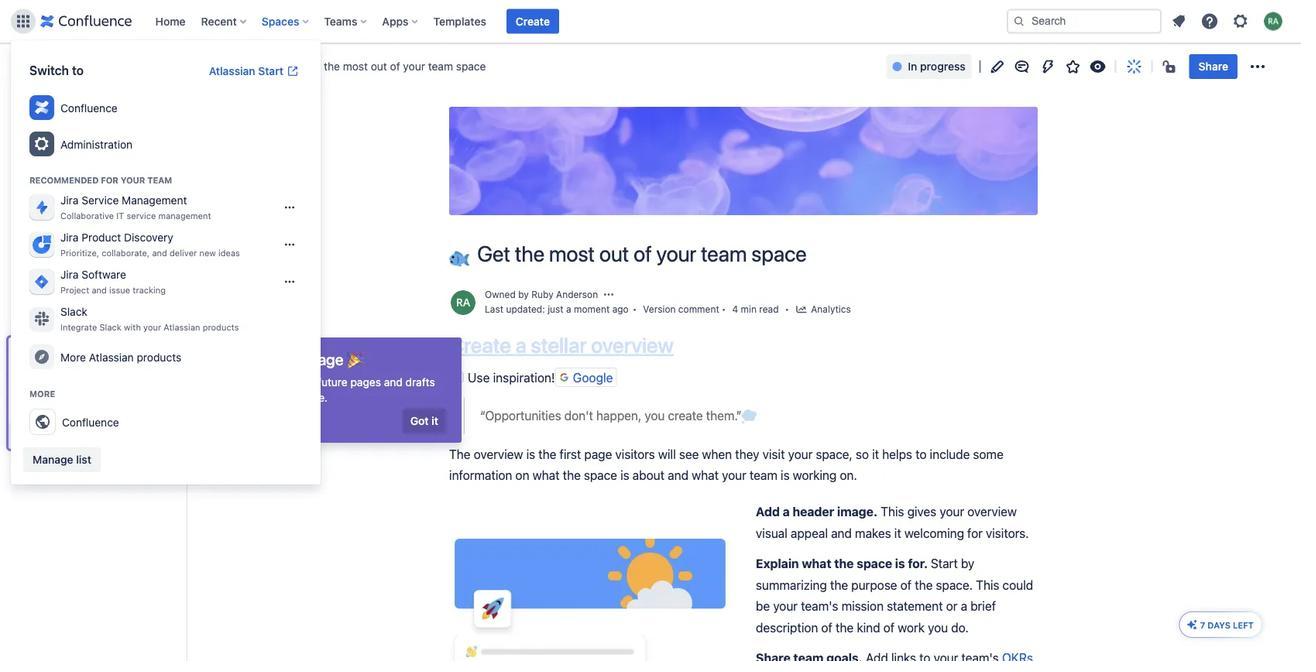 Task type: describe. For each thing, give the bounding box(es) containing it.
your inside this gives your overview visual appeal and makes it welcoming for visitors.
[[940, 505, 965, 520]]

4 min read
[[733, 304, 779, 315]]

the down "opportunities
[[539, 447, 557, 462]]

your profile and preferences image
[[1265, 12, 1283, 31]]

help icon image
[[1201, 12, 1220, 31]]

of up version
[[634, 241, 652, 267]]

1 vertical spatial get the most out of your team space link
[[9, 422, 241, 449]]

the
[[449, 447, 471, 462]]

service
[[82, 194, 119, 207]]

template - meeting notes link
[[9, 366, 186, 394]]

atlassian start link
[[200, 59, 308, 84]]

and inside jira software project and issue tracking
[[92, 285, 107, 295]]

is down visitors
[[621, 468, 630, 483]]

0 vertical spatial most
[[343, 60, 368, 73]]

so
[[856, 447, 869, 462]]

home link
[[151, 9, 190, 34]]

progress
[[921, 60, 966, 73]]

is down visit
[[781, 468, 790, 483]]

7 days left
[[1201, 621, 1254, 631]]

they
[[735, 447, 760, 462]]

1 vertical spatial out
[[600, 241, 629, 267]]

when
[[702, 447, 732, 462]]

description
[[756, 620, 819, 635]]

it inside the overview is the first page visitors will see when they visit your space, so it helps to include some information on what the space is about and what your team is working on.
[[873, 447, 879, 462]]

ruby anderson link
[[532, 289, 598, 300]]

visitors.
[[986, 526, 1029, 541]]

with
[[124, 323, 141, 333]]

your inside start by summarizing the purpose of the space. this could be your team's mission statement or a brief description of the kind of work you do.
[[774, 599, 798, 614]]

1 horizontal spatial slack
[[100, 323, 121, 333]]

no restrictions image
[[1162, 57, 1181, 76]]

create a stellar overview
[[449, 333, 674, 358]]

use
[[468, 370, 490, 385]]

ruby
[[532, 289, 554, 300]]

create for create
[[516, 15, 550, 28]]

visit
[[763, 447, 785, 462]]

space up read
[[752, 241, 807, 267]]

them."
[[706, 409, 742, 423]]

template for template - project plan
[[58, 345, 104, 358]]

stop watching image
[[1089, 57, 1108, 76]]

google
[[573, 370, 613, 385]]

new
[[199, 248, 216, 258]]

project for software
[[60, 285, 89, 295]]

the down "teams"
[[324, 60, 340, 73]]

ruby anderson image
[[451, 291, 476, 315]]

1 vertical spatial most
[[549, 241, 595, 267]]

1 confluence link from the top
[[23, 90, 308, 126]]

template - project plan
[[58, 345, 175, 358]]

the inside space "element"
[[79, 429, 95, 442]]

analytics inside button
[[811, 304, 851, 315]]

in
[[233, 392, 242, 404]]

space element
[[0, 43, 241, 662]]

ideas
[[218, 248, 240, 258]]

inspiration!
[[493, 370, 555, 385]]

1 horizontal spatial out
[[371, 60, 387, 73]]

1 horizontal spatial my first space link
[[217, 59, 288, 74]]

read
[[760, 304, 779, 315]]

collaborate,
[[102, 248, 150, 258]]

the down explain what the space is for.
[[831, 578, 849, 593]]

and inside the overview is the first page visitors will see when they visit your space, so it helps to include some information on what the space is about and what your team is working on.
[[668, 468, 689, 483]]

1 vertical spatial get the most out of your team space
[[477, 241, 807, 267]]

first inside space "element"
[[56, 60, 77, 73]]

image.
[[838, 505, 878, 520]]

blogs
[[37, 122, 65, 135]]

1 horizontal spatial what
[[692, 468, 719, 483]]

your up version comment
[[657, 241, 697, 267]]

weekly
[[115, 401, 151, 414]]

discovery
[[124, 231, 173, 244]]

overview for create a stellar overview
[[591, 333, 674, 358]]

the up purpose
[[835, 557, 854, 571]]

appeal
[[791, 526, 828, 541]]

create a page image
[[158, 315, 177, 333]]

and inside jira product discovery prioritize, collaborate, and deliver new ideas
[[152, 248, 167, 258]]

appswitcher icon image
[[14, 12, 33, 31]]

jira software options menu image
[[284, 276, 296, 288]]

tree.
[[305, 392, 328, 404]]

premium image for calendars
[[94, 177, 143, 191]]

for
[[101, 175, 118, 185]]

working
[[793, 468, 837, 483]]

a right just
[[566, 304, 572, 315]]

a inside start by summarizing the purpose of the space. this could be your team's mission statement or a brief description of the kind of work you do.
[[961, 599, 968, 614]]

space settings link
[[6, 198, 180, 226]]

jira software project and issue tracking
[[60, 268, 166, 295]]

edit this page image
[[988, 57, 1007, 76]]

star image
[[1064, 57, 1083, 76]]

anderson
[[556, 289, 598, 300]]

0 vertical spatial get the most out of your team space
[[303, 60, 486, 73]]

happen,
[[597, 409, 642, 423]]

:fish: image
[[449, 247, 470, 267]]

banner containing home
[[0, 0, 1302, 43]]

0 vertical spatial get the most out of your team space link
[[288, 59, 486, 74]]

explain
[[756, 557, 799, 571]]

this inside this gives your overview visual appeal and makes it welcoming for visitors.
[[881, 505, 905, 520]]

blogs link
[[6, 115, 180, 143]]

the inside 'published first page 🎉 congratulations! find future pages and drafts here in the content tree.'
[[245, 392, 261, 404]]

this gives your overview visual appeal and makes it welcoming for visitors.
[[756, 505, 1029, 541]]

prioritize,
[[60, 248, 99, 258]]

a up inspiration!
[[516, 333, 527, 358]]

teams button
[[320, 9, 373, 34]]

drafts
[[406, 376, 435, 389]]

for
[[968, 526, 983, 541]]

space.
[[936, 578, 973, 593]]

team up 4
[[701, 241, 747, 267]]

kind
[[857, 620, 881, 635]]

0 horizontal spatial slack
[[60, 305, 87, 318]]

plan
[[153, 345, 175, 358]]

more for more
[[29, 389, 55, 399]]

of down team's
[[822, 620, 833, 635]]

apps button
[[378, 9, 424, 34]]

first inside 'published first page 🎉 congratulations! find future pages and drafts here in the content tree.'
[[279, 350, 306, 368]]

1 vertical spatial get
[[477, 241, 511, 267]]

space down spaces
[[258, 60, 288, 73]]

days
[[1208, 621, 1231, 631]]

product
[[82, 231, 121, 244]]

atlassian inside more atlassian products link
[[89, 351, 134, 364]]

include
[[930, 447, 970, 462]]

all content
[[37, 94, 91, 107]]

:thought_balloon: image
[[742, 410, 758, 425]]

shortcuts button
[[6, 240, 180, 268]]

in progress
[[908, 60, 966, 73]]

get inside tree
[[58, 429, 76, 442]]

2 horizontal spatial atlassian
[[209, 65, 255, 77]]

deliver
[[170, 248, 197, 258]]

for.
[[908, 557, 928, 571]]

0 vertical spatial to
[[72, 63, 84, 78]]

to inside the overview is the first page visitors will see when they visit your space, so it helps to include some information on what the space is about and what your team is working on.
[[916, 447, 927, 462]]

just a moment ago link
[[548, 304, 629, 315]]

gives
[[908, 505, 937, 520]]

start inside start by summarizing the purpose of the space. this could be your team's mission statement or a brief description of the kind of work you do.
[[931, 557, 958, 571]]

more actions image
[[1249, 57, 1268, 76]]

version comment
[[643, 304, 720, 315]]

calendars link
[[6, 170, 180, 198]]

my first space inside space "element"
[[37, 60, 111, 73]]

:fish: image
[[449, 247, 470, 267]]

project for -
[[115, 345, 150, 358]]

recent button
[[196, 9, 252, 34]]

0 horizontal spatial products
[[137, 351, 182, 364]]

owned
[[485, 289, 516, 300]]

space settings
[[37, 206, 111, 219]]

jira service management collaborative it service management
[[60, 194, 211, 221]]

management
[[122, 194, 187, 207]]

0 horizontal spatial what
[[533, 468, 560, 483]]

- for weekly
[[107, 401, 112, 414]]

jira for jira service management
[[60, 194, 79, 207]]

a right add
[[783, 505, 790, 520]]

your inside space "element"
[[158, 429, 180, 442]]

do.
[[952, 620, 969, 635]]

template - project plan link
[[9, 338, 177, 366]]

recommended
[[29, 175, 99, 185]]

integrate
[[60, 323, 97, 333]]

about
[[633, 468, 665, 483]]

- for project
[[107, 345, 112, 358]]

congratulations!
[[208, 376, 290, 389]]

the up owned by ruby anderson at the top left of the page
[[515, 241, 545, 267]]

space
[[37, 206, 68, 219]]

all content link
[[6, 87, 180, 115]]

more for more atlassian products
[[60, 351, 86, 364]]

switch to
[[29, 63, 84, 78]]

purpose
[[852, 578, 898, 593]]

settings icon image
[[1232, 12, 1251, 31]]

information
[[449, 468, 512, 483]]

template for template - meeting notes
[[58, 373, 104, 386]]

start by summarizing the purpose of the space. this could be your team's mission statement or a brief description of the kind of work you do.
[[756, 557, 1037, 635]]

copy image
[[673, 336, 691, 355]]

your up working
[[788, 447, 813, 462]]

jira for jira product discovery
[[60, 231, 79, 244]]

header
[[793, 505, 835, 520]]

apps
[[382, 15, 409, 28]]

share
[[1199, 60, 1229, 73]]

your down they
[[722, 468, 747, 483]]

first down recent dropdown button
[[235, 60, 255, 73]]

manage page ownership image
[[603, 288, 615, 301]]



Task type: locate. For each thing, give the bounding box(es) containing it.
4
[[733, 304, 739, 315]]

space up purpose
[[857, 557, 893, 571]]

0 vertical spatial template
[[58, 345, 104, 358]]

welcoming
[[905, 526, 965, 541]]

tree
[[9, 338, 241, 449]]

products
[[203, 323, 239, 333], [137, 351, 182, 364]]

1 vertical spatial content
[[264, 392, 302, 404]]

1 horizontal spatial you
[[928, 620, 948, 635]]

premium image inside calendars link
[[94, 177, 143, 191]]

content down 'find' at bottom
[[264, 392, 302, 404]]

confluence link down notes
[[23, 403, 308, 441]]

out down apps
[[371, 60, 387, 73]]

2 vertical spatial get
[[58, 429, 76, 442]]

0 vertical spatial premium image
[[89, 150, 139, 163]]

overview inside this gives your overview visual appeal and makes it welcoming for visitors.
[[968, 505, 1017, 520]]

administration link
[[23, 126, 308, 163]]

0 horizontal spatial to
[[72, 63, 84, 78]]

slack up integrate
[[60, 305, 87, 318]]

get the most out of your team space link down apps
[[288, 59, 486, 74]]

jira up 'shortcuts'
[[60, 231, 79, 244]]

this
[[881, 505, 905, 520], [976, 578, 1000, 593]]

slack left with
[[100, 323, 121, 333]]

it
[[116, 211, 124, 221]]

spaces
[[262, 15, 299, 28]]

this up brief
[[976, 578, 1000, 593]]

and down discovery
[[152, 248, 167, 258]]

template down template - project plan link
[[58, 373, 104, 386]]

team down visit
[[750, 468, 778, 483]]

by up space.
[[961, 557, 975, 571]]

confluence for first confluence link
[[60, 102, 118, 114]]

template for template - weekly status report
[[58, 401, 104, 414]]

atlassian down recent dropdown button
[[209, 65, 255, 77]]

out down the weekly
[[126, 429, 142, 442]]

1 horizontal spatial page
[[585, 447, 612, 462]]

more down template - project plan link
[[29, 389, 55, 399]]

- for meeting
[[107, 373, 112, 386]]

tree containing template - project plan
[[9, 338, 241, 449]]

page inside the overview is the first page visitors will see when they visit your space, so it helps to include some information on what the space is about and what your team is working on.
[[585, 447, 612, 462]]

of up statement
[[901, 578, 912, 593]]

template - weekly status report
[[58, 401, 218, 414]]

by inside start by summarizing the purpose of the space. this could be your team's mission statement or a brief description of the kind of work you do.
[[961, 557, 975, 571]]

brief
[[971, 599, 996, 614]]

and down software
[[92, 285, 107, 295]]

recent
[[201, 15, 237, 28]]

the right in
[[245, 392, 261, 404]]

teams
[[324, 15, 358, 28]]

it inside got it button
[[432, 415, 439, 428]]

to right helps
[[916, 447, 927, 462]]

get the most out of your team space
[[303, 60, 486, 73], [477, 241, 807, 267], [58, 429, 241, 442]]

2 vertical spatial jira
[[60, 268, 79, 281]]

1 vertical spatial slack
[[100, 323, 121, 333]]

template - meeting notes
[[58, 373, 186, 386]]

my inside space "element"
[[37, 60, 53, 73]]

content
[[53, 94, 91, 107], [264, 392, 302, 404]]

start up space.
[[931, 557, 958, 571]]

0 horizontal spatial page
[[309, 350, 344, 368]]

and down image.
[[831, 526, 852, 541]]

products up published
[[203, 323, 239, 333]]

analytics right read
[[811, 304, 851, 315]]

settings image
[[33, 135, 51, 153]]

0 horizontal spatial start
[[258, 65, 284, 77]]

team inside the overview is the first page visitors will see when they visit your space, so it helps to include some information on what the space is about and what your team is working on.
[[750, 468, 778, 483]]

0 vertical spatial page
[[309, 350, 344, 368]]

7
[[1201, 621, 1206, 631]]

1 horizontal spatial products
[[203, 323, 239, 333]]

this up makes at the bottom right
[[881, 505, 905, 520]]

0 horizontal spatial content
[[53, 94, 91, 107]]

2 horizontal spatial overview
[[968, 505, 1017, 520]]

"opportunities don't happen, you create them."
[[480, 409, 742, 423]]

0 vertical spatial project
[[60, 285, 89, 295]]

1 vertical spatial it
[[873, 447, 879, 462]]

is up on
[[527, 447, 535, 462]]

get up manage list
[[58, 429, 76, 442]]

your inside slack integrate slack with your atlassian products
[[143, 323, 161, 333]]

get
[[303, 60, 321, 73], [477, 241, 511, 267], [58, 429, 76, 442]]

issue
[[109, 285, 130, 295]]

status
[[154, 401, 185, 414]]

2 horizontal spatial it
[[895, 526, 902, 541]]

project inside tree
[[115, 345, 150, 358]]

you
[[645, 409, 665, 423], [928, 620, 948, 635]]

0 vertical spatial content
[[53, 94, 91, 107]]

makes
[[855, 526, 892, 541]]

space down report
[[211, 429, 241, 442]]

the up list
[[79, 429, 95, 442]]

start down spaces
[[258, 65, 284, 77]]

1 horizontal spatial start
[[931, 557, 958, 571]]

space inside tree
[[211, 429, 241, 442]]

1 vertical spatial -
[[107, 373, 112, 386]]

premium image up "for"
[[89, 150, 139, 163]]

the right on
[[563, 468, 581, 483]]

banner
[[0, 0, 1302, 43]]

get the most out of your team space up manage page ownership image
[[477, 241, 807, 267]]

1 horizontal spatial overview
[[591, 333, 674, 358]]

2 vertical spatial most
[[98, 429, 123, 442]]

most inside space "element"
[[98, 429, 123, 442]]

quick summary image
[[1126, 57, 1144, 76]]

share button
[[1190, 54, 1238, 79]]

1 vertical spatial more
[[29, 389, 55, 399]]

0 horizontal spatial this
[[881, 505, 905, 520]]

-
[[107, 345, 112, 358], [107, 373, 112, 386], [107, 401, 112, 414]]

team down the templates link
[[428, 60, 453, 73]]

out
[[371, 60, 387, 73], [600, 241, 629, 267], [126, 429, 142, 442]]

and
[[152, 248, 167, 258], [92, 285, 107, 295], [384, 376, 403, 389], [668, 468, 689, 483], [831, 526, 852, 541]]

1 horizontal spatial get
[[303, 60, 321, 73]]

create inside create link
[[516, 15, 550, 28]]

my first space down recent dropdown button
[[217, 60, 288, 73]]

0 horizontal spatial most
[[98, 429, 123, 442]]

out inside space "element"
[[126, 429, 142, 442]]

owned by ruby anderson
[[485, 289, 598, 300]]

space
[[80, 60, 111, 73], [258, 60, 288, 73], [456, 60, 486, 73], [752, 241, 807, 267], [211, 429, 241, 442], [584, 468, 618, 483], [857, 557, 893, 571]]

explain what the space is for.
[[756, 557, 931, 571]]

2 horizontal spatial what
[[802, 557, 832, 571]]

more down integrate
[[60, 351, 86, 364]]

overview for this gives your overview visual appeal and makes it welcoming for visitors.
[[968, 505, 1017, 520]]

get the most out of your team space link down the weekly
[[9, 422, 241, 449]]

software
[[82, 268, 126, 281]]

your up the description
[[774, 599, 798, 614]]

team inside tree
[[183, 429, 208, 442]]

- down the more atlassian products
[[107, 373, 112, 386]]

first inside the overview is the first page visitors will see when they visit your space, so it helps to include some information on what the space is about and what your team is working on.
[[560, 447, 581, 462]]

templates
[[434, 15, 487, 28]]

min
[[741, 304, 757, 315]]

see
[[679, 447, 699, 462]]

premium icon image
[[1187, 619, 1199, 631]]

you left "do."
[[928, 620, 948, 635]]

by up updated:
[[518, 289, 529, 300]]

more atlassian products link
[[23, 339, 308, 376]]

tracking
[[133, 285, 166, 295]]

0 vertical spatial -
[[107, 345, 112, 358]]

my first space link up all content link
[[6, 51, 180, 82]]

by
[[518, 289, 529, 300], [961, 557, 975, 571]]

confluence image
[[40, 12, 132, 31], [40, 12, 132, 31]]

premium image for analytics
[[89, 150, 139, 163]]

last updated: just a moment ago
[[485, 304, 629, 315]]

meeting
[[115, 373, 156, 386]]

content inside space "element"
[[53, 94, 91, 107]]

content inside 'published first page 🎉 congratulations! find future pages and drafts here in the content tree.'
[[264, 392, 302, 404]]

2 - from the top
[[107, 373, 112, 386]]

is left for.
[[896, 557, 906, 571]]

tree inside space "element"
[[9, 338, 241, 449]]

1 horizontal spatial project
[[115, 345, 150, 358]]

spaces button
[[257, 9, 315, 34]]

the left kind
[[836, 620, 854, 635]]

confluence link
[[23, 90, 308, 126], [23, 403, 308, 441]]

got it
[[411, 415, 439, 428]]

add
[[756, 505, 780, 520]]

template
[[58, 345, 104, 358], [58, 373, 104, 386], [58, 401, 104, 414]]

1 horizontal spatial analytics
[[811, 304, 851, 315]]

0 vertical spatial it
[[432, 415, 439, 428]]

atlassian start
[[209, 65, 284, 77]]

1 vertical spatial you
[[928, 620, 948, 635]]

1 horizontal spatial create
[[516, 15, 550, 28]]

0 horizontal spatial more
[[29, 389, 55, 399]]

2 vertical spatial out
[[126, 429, 142, 442]]

got it button
[[403, 409, 446, 434]]

jira for jira software
[[60, 268, 79, 281]]

space down visitors
[[584, 468, 618, 483]]

left
[[1233, 621, 1254, 631]]

visual
[[756, 526, 788, 541]]

global element
[[9, 0, 1004, 43]]

this inside start by summarizing the purpose of the space. this could be your team's mission statement or a brief description of the kind of work you do.
[[976, 578, 1000, 593]]

work
[[898, 620, 925, 635]]

automation menu button icon image
[[1040, 57, 1058, 76]]

you inside start by summarizing the purpose of the space. this could be your team's mission statement or a brief description of the kind of work you do.
[[928, 620, 948, 635]]

0 horizontal spatial project
[[60, 285, 89, 295]]

1 jira from the top
[[60, 194, 79, 207]]

team
[[147, 175, 172, 185]]

published
[[208, 350, 275, 368]]

templates link
[[429, 9, 491, 34]]

0 vertical spatial confluence link
[[23, 90, 308, 126]]

0 vertical spatial products
[[203, 323, 239, 333]]

1 vertical spatial jira
[[60, 231, 79, 244]]

3 jira from the top
[[60, 268, 79, 281]]

first down don't
[[560, 447, 581, 462]]

analytics up recommended at top left
[[37, 150, 83, 162]]

my first space up the all content
[[37, 60, 111, 73]]

0 vertical spatial atlassian
[[209, 65, 255, 77]]

0 vertical spatial more
[[60, 351, 86, 364]]

3 template from the top
[[58, 401, 104, 414]]

0 horizontal spatial you
[[645, 409, 665, 423]]

summarizing
[[756, 578, 827, 593]]

confluence link up the team at the top of the page
[[23, 90, 308, 126]]

notification icon image
[[1170, 12, 1189, 31]]

mission
[[842, 599, 884, 614]]

more
[[60, 351, 86, 364], [29, 389, 55, 399]]

2 horizontal spatial get
[[477, 241, 511, 267]]

premium image inside the 'analytics' link
[[89, 150, 139, 163]]

template down integrate
[[58, 345, 104, 358]]

0 horizontal spatial get
[[58, 429, 76, 442]]

space inside the overview is the first page visitors will see when they visit your space, so it helps to include some information on what the space is about and what your team is working on.
[[584, 468, 618, 483]]

manage
[[33, 453, 73, 466]]

my first space link down recent dropdown button
[[217, 59, 288, 74]]

version
[[643, 304, 676, 315]]

of inside tree
[[145, 429, 155, 442]]

analytics button
[[796, 303, 851, 318]]

find
[[293, 376, 315, 389]]

a
[[566, 304, 572, 315], [516, 333, 527, 358], [783, 505, 790, 520], [961, 599, 968, 614]]

1 horizontal spatial my
[[217, 60, 232, 73]]

it right got
[[432, 415, 439, 428]]

Search field
[[1007, 9, 1162, 34]]

and down see
[[668, 468, 689, 483]]

page inside 'published first page 🎉 congratulations! find future pages and drafts here in the content tree.'
[[309, 350, 344, 368]]

0 horizontal spatial overview
[[474, 447, 523, 462]]

team down report
[[183, 429, 208, 442]]

1 vertical spatial by
[[961, 557, 975, 571]]

jira inside jira service management collaborative it service management
[[60, 194, 79, 207]]

use inspiration!
[[468, 370, 555, 385]]

premium image up service
[[94, 177, 143, 191]]

3 - from the top
[[107, 401, 112, 414]]

1 vertical spatial this
[[976, 578, 1000, 593]]

0 vertical spatial create
[[516, 15, 550, 28]]

slack
[[60, 305, 87, 318], [100, 323, 121, 333]]

2 vertical spatial it
[[895, 526, 902, 541]]

0 horizontal spatial my first space
[[37, 60, 111, 73]]

to right switch
[[72, 63, 84, 78]]

my up all
[[37, 60, 53, 73]]

a right or
[[961, 599, 968, 614]]

analytics inside space "element"
[[37, 150, 83, 162]]

page
[[309, 350, 344, 368], [585, 447, 612, 462]]

1 vertical spatial confluence link
[[23, 403, 308, 441]]

:thought_balloon: image
[[742, 410, 758, 425]]

of down template - weekly status report
[[145, 429, 155, 442]]

your down status
[[158, 429, 180, 442]]

1 vertical spatial project
[[115, 345, 150, 358]]

page up future
[[309, 350, 344, 368]]

be
[[756, 599, 770, 614]]

1 vertical spatial to
[[916, 447, 927, 462]]

jira inside jira software project and issue tracking
[[60, 268, 79, 281]]

2 my first space from the left
[[217, 60, 288, 73]]

team's
[[801, 599, 839, 614]]

my down recent dropdown button
[[217, 60, 232, 73]]

0 horizontal spatial it
[[432, 415, 439, 428]]

products up notes
[[137, 351, 182, 364]]

of down apps
[[390, 60, 400, 73]]

by for start
[[961, 557, 975, 571]]

your right with
[[143, 323, 161, 333]]

2 vertical spatial atlassian
[[89, 351, 134, 364]]

1 horizontal spatial to
[[916, 447, 927, 462]]

0 horizontal spatial create
[[449, 333, 511, 358]]

2 my from the left
[[217, 60, 232, 73]]

calendars
[[37, 177, 88, 190]]

0 horizontal spatial get the most out of your team space link
[[9, 422, 241, 449]]

1 - from the top
[[107, 345, 112, 358]]

0 vertical spatial confluence
[[60, 102, 118, 114]]

it inside this gives your overview visual appeal and makes it welcoming for visitors.
[[895, 526, 902, 541]]

helps
[[883, 447, 913, 462]]

1 template from the top
[[58, 345, 104, 358]]

2 horizontal spatial most
[[549, 241, 595, 267]]

create for create a stellar overview
[[449, 333, 511, 358]]

most down template - weekly status report link
[[98, 429, 123, 442]]

and left drafts
[[384, 376, 403, 389]]

jira product discovery options menu image
[[284, 238, 296, 251]]

0 horizontal spatial my first space link
[[6, 51, 180, 82]]

create right templates
[[516, 15, 550, 28]]

the down for.
[[915, 578, 933, 593]]

jira service management options menu image
[[284, 201, 296, 214]]

0 vertical spatial get
[[303, 60, 321, 73]]

atlassian inside slack integrate slack with your atlassian products
[[164, 323, 200, 333]]

and inside 'published first page 🎉 congratulations! find future pages and drafts here in the content tree.'
[[384, 376, 403, 389]]

1 horizontal spatial most
[[343, 60, 368, 73]]

space down the templates link
[[456, 60, 486, 73]]

2 template from the top
[[58, 373, 104, 386]]

out up manage page ownership image
[[600, 241, 629, 267]]

1 horizontal spatial my first space
[[217, 60, 288, 73]]

project down with
[[115, 345, 150, 358]]

1 horizontal spatial more
[[60, 351, 86, 364]]

0 horizontal spatial my
[[37, 60, 53, 73]]

jira down 'shortcuts'
[[60, 268, 79, 281]]

space up all content link
[[80, 60, 111, 73]]

0 horizontal spatial analytics
[[37, 150, 83, 162]]

visitors
[[616, 447, 655, 462]]

project
[[60, 285, 89, 295], [115, 345, 150, 358]]

project inside jira software project and issue tracking
[[60, 285, 89, 295]]

- left the weekly
[[107, 401, 112, 414]]

could
[[1003, 578, 1034, 593]]

first up the all content
[[56, 60, 77, 73]]

0 vertical spatial you
[[645, 409, 665, 423]]

0 vertical spatial this
[[881, 505, 905, 520]]

products inside slack integrate slack with your atlassian products
[[203, 323, 239, 333]]

what right on
[[533, 468, 560, 483]]

your down 'apps' 'popup button'
[[403, 60, 425, 73]]

2 confluence link from the top
[[23, 403, 308, 441]]

notes
[[158, 373, 186, 386]]

page left visitors
[[585, 447, 612, 462]]

atlassian
[[209, 65, 255, 77], [164, 323, 200, 333], [89, 351, 134, 364]]

2 horizontal spatial out
[[600, 241, 629, 267]]

2 jira from the top
[[60, 231, 79, 244]]

0 vertical spatial analytics
[[37, 150, 83, 162]]

get down spaces popup button
[[303, 60, 321, 73]]

atlassian up plan on the bottom of page
[[164, 323, 200, 333]]

2 vertical spatial -
[[107, 401, 112, 414]]

1 vertical spatial atlassian
[[164, 323, 200, 333]]

management
[[158, 211, 211, 221]]

1 my from the left
[[37, 60, 53, 73]]

1 vertical spatial template
[[58, 373, 104, 386]]

by for owned
[[518, 289, 529, 300]]

recommended for your team
[[29, 175, 172, 185]]

1 horizontal spatial content
[[264, 392, 302, 404]]

confluence for 2nd confluence link from the top
[[62, 416, 119, 429]]

in
[[908, 60, 918, 73]]

your up welcoming at the right bottom of the page
[[940, 505, 965, 520]]

of right kind
[[884, 620, 895, 635]]

1 vertical spatial start
[[931, 557, 958, 571]]

1 vertical spatial page
[[585, 447, 612, 462]]

1 vertical spatial create
[[449, 333, 511, 358]]

1 vertical spatial overview
[[474, 447, 523, 462]]

what
[[533, 468, 560, 483], [692, 468, 719, 483], [802, 557, 832, 571]]

1 my first space from the left
[[37, 60, 111, 73]]

1 horizontal spatial it
[[873, 447, 879, 462]]

0 horizontal spatial atlassian
[[89, 351, 134, 364]]

it right makes at the bottom right
[[895, 526, 902, 541]]

template - project plan image
[[37, 276, 50, 288]]

jira inside jira product discovery prioritize, collaborate, and deliver new ideas
[[60, 231, 79, 244]]

1 horizontal spatial by
[[961, 557, 975, 571]]

what down the appeal
[[802, 557, 832, 571]]

overview inside the overview is the first page visitors will see when they visit your space, so it helps to include some information on what the space is about and what your team is working on.
[[474, 447, 523, 462]]

search image
[[1013, 15, 1026, 28]]

future
[[318, 376, 348, 389]]

1 vertical spatial analytics
[[811, 304, 851, 315]]

0 vertical spatial start
[[258, 65, 284, 77]]

premium image
[[89, 150, 139, 163], [94, 177, 143, 191]]

0 vertical spatial slack
[[60, 305, 87, 318]]

google button
[[555, 368, 617, 387]]

and inside this gives your overview visual appeal and makes it welcoming for visitors.
[[831, 526, 852, 541]]

overview down ago
[[591, 333, 674, 358]]

all
[[37, 94, 50, 107]]

get the most out of your team space inside space "element"
[[58, 429, 241, 442]]

get the most out of your team space down template - weekly status report
[[58, 429, 241, 442]]



Task type: vqa. For each thing, say whether or not it's contained in the screenshot.
the topmost -
yes



